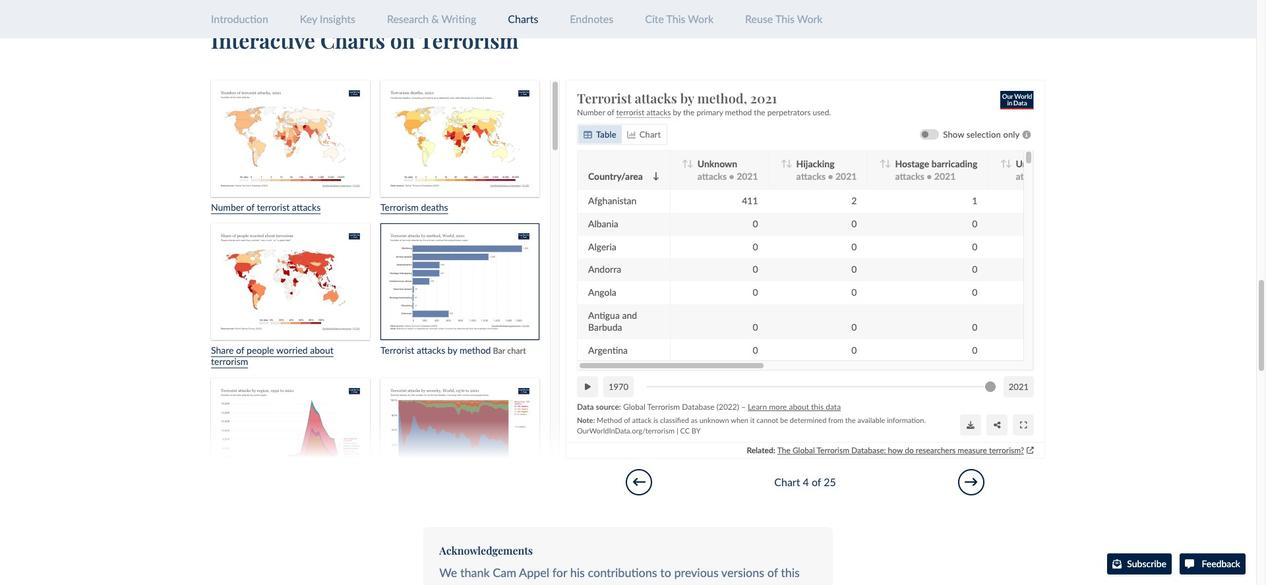 Task type: vqa. For each thing, say whether or not it's contained in the screenshot.
the measure
yes



Task type: locate. For each thing, give the bounding box(es) containing it.
albania
[[588, 218, 618, 230]]

this
[[811, 403, 823, 412], [781, 566, 800, 580]]

0 horizontal spatial about
[[310, 345, 334, 356]]

of right share
[[236, 345, 244, 356]]

global up attack on the bottom of page
[[623, 403, 645, 412]]

chart
[[639, 130, 661, 140]]

key
[[300, 13, 317, 25]]

2 horizontal spatial the
[[845, 416, 855, 425]]

1 horizontal spatial arrow down long image
[[786, 160, 792, 168]]

terrorism
[[419, 26, 519, 54], [380, 202, 419, 213], [647, 403, 680, 412], [816, 445, 849, 455]]

classified
[[660, 416, 689, 425]]

0 horizontal spatial charts
[[320, 26, 385, 54]]

acknowledgements
[[439, 544, 533, 558]]

the right method on the top right of page
[[754, 108, 765, 117]]

• inside hostage barricading attacks • 2021
[[926, 171, 932, 182]]

this right versions
[[781, 566, 800, 580]]

selection
[[966, 130, 1001, 140]]

for
[[552, 566, 567, 580]]

work right cite
[[688, 13, 714, 25]]

terrorist
[[257, 202, 290, 213]]

arrow down long image
[[687, 160, 693, 168], [1005, 160, 1011, 168]]

arrow down long image for hijacking
[[786, 160, 792, 168]]

terrorism up is
[[647, 403, 680, 412]]

terrorism for related: the global terrorism database: how do researchers measure terrorism?
[[816, 445, 849, 455]]

terrorism
[[211, 356, 248, 367]]

1 vertical spatial by
[[673, 108, 681, 117]]

0 horizontal spatial work
[[688, 13, 714, 25]]

we
[[439, 566, 457, 580]]

global
[[623, 403, 645, 412], [792, 445, 815, 455]]

arrow up long image
[[682, 160, 688, 168], [781, 160, 787, 168]]

terrorist attacks by method, 2021
[[577, 89, 777, 107]]

note: method of attack is classified as unknown when it cannot be determined from the available information.
[[577, 416, 926, 425]]

terrorism for data source: global terrorism database (2022) – learn more about this data
[[647, 403, 680, 412]]

1 horizontal spatial arrow up long image
[[1000, 160, 1006, 168]]

1 horizontal spatial arrow down long image
[[1005, 160, 1011, 168]]

2 work from the left
[[797, 13, 823, 25]]

2
[[851, 195, 857, 207]]

number left the terrorist in the top left of the page
[[211, 202, 244, 213]]

contributions
[[588, 566, 657, 580]]

unknown
[[699, 416, 729, 425]]

2 horizontal spatial •
[[926, 171, 932, 182]]

arrow up long image left unknown
[[682, 160, 688, 168]]

researchers
[[916, 445, 955, 455]]

charts
[[508, 13, 538, 25], [320, 26, 385, 54]]

introduction link
[[211, 13, 268, 25]]

this left data
[[811, 403, 823, 412]]

1 arrow up long image from the left
[[682, 160, 688, 168]]

arrow down long image
[[786, 160, 792, 168], [884, 160, 891, 168], [653, 172, 659, 181]]

global for the
[[792, 445, 815, 455]]

1 horizontal spatial number
[[577, 108, 605, 117]]

0 horizontal spatial arrow up long image
[[682, 160, 688, 168]]

about up determined
[[789, 403, 809, 412]]

this right reuse
[[775, 13, 795, 25]]

arrow down long image left hijacking
[[786, 160, 792, 168]]

by left method,
[[680, 89, 694, 107]]

2021
[[750, 89, 777, 107], [736, 171, 758, 182], [835, 171, 857, 182], [934, 171, 955, 182], [1008, 382, 1028, 393]]

show selection only
[[943, 130, 1019, 140]]

1 arrow up long image from the left
[[879, 160, 886, 168]]

people
[[247, 345, 274, 356]]

0 horizontal spatial this
[[781, 566, 800, 580]]

charts down insights
[[320, 26, 385, 54]]

the down terrorist attacks by method, 2021 at the top of the page
[[683, 108, 694, 117]]

• inside hijacking attacks • 2021
[[828, 171, 833, 182]]

interactive charts on terrorism
[[211, 26, 519, 54]]

attacks down unknown
[[697, 171, 726, 182]]

arrow down long image for unknown
[[687, 160, 693, 168]]

method,
[[697, 89, 747, 107]]

when
[[730, 416, 748, 425]]

number for number of terrorist attacks
[[211, 202, 244, 213]]

0 horizontal spatial arrow down long image
[[653, 172, 659, 181]]

arrow up long image left hostage
[[879, 160, 886, 168]]

work for cite this work
[[688, 13, 714, 25]]

by the primary method the perpetrators used.
[[671, 108, 831, 117]]

terrorism down from
[[816, 445, 849, 455]]

2 • from the left
[[828, 171, 833, 182]]

25
[[824, 476, 836, 489]]

research & writing
[[387, 13, 476, 25]]

arrow down long image left unknown
[[687, 160, 693, 168]]

2 horizontal spatial arrow down long image
[[884, 160, 891, 168]]

message image
[[1185, 560, 1194, 569]]

cam
[[493, 566, 516, 580]]

3 • from the left
[[926, 171, 932, 182]]

arrow down long image left unarmed
[[1005, 160, 1011, 168]]

number down terrorist
[[577, 108, 605, 117]]

versions
[[721, 566, 764, 580]]

arrow up long image for hijacking
[[781, 160, 787, 168]]

1 horizontal spatial global
[[792, 445, 815, 455]]

arrow up long image left hijacking
[[781, 160, 787, 168]]

• down unknown
[[729, 171, 734, 182]]

2021 up expand image
[[1008, 382, 1028, 393]]

2 this from the left
[[775, 13, 795, 25]]

1 vertical spatial global
[[792, 445, 815, 455]]

of left the terrorist in the top left of the page
[[246, 202, 254, 213]]

1 horizontal spatial •
[[828, 171, 833, 182]]

related: the global terrorism database: how do researchers measure terrorism?
[[746, 445, 1024, 455]]

the
[[777, 445, 790, 455]]

of inside we thank cam appel for his contributions to previous versions of this topic page.
[[767, 566, 778, 580]]

of right versions
[[767, 566, 778, 580]]

by down terrorist attacks by method, 2021 at the top of the page
[[673, 108, 681, 117]]

terrorism down writing
[[419, 26, 519, 54]]

1 horizontal spatial arrow up long image
[[781, 160, 787, 168]]

attacks inside hostage barricading attacks • 2021
[[895, 171, 924, 182]]

2021 up 411
[[736, 171, 758, 182]]

0 vertical spatial this
[[811, 403, 823, 412]]

1 this from the left
[[666, 13, 685, 25]]

global for source:
[[623, 403, 645, 412]]

2021 up 2
[[835, 171, 857, 182]]

attacks right the terrorist in the top left of the page
[[292, 202, 321, 213]]

number
[[577, 108, 605, 117], [211, 202, 244, 213]]

arrow down long image left hostage
[[884, 160, 891, 168]]

hostage barricading attacks • 2021
[[895, 159, 977, 182]]

research & writing link
[[387, 13, 476, 25]]

arrow down long image for hostage barricading
[[884, 160, 891, 168]]

of inside "share of people worried about terrorism"
[[236, 345, 244, 356]]

• down hijacking
[[828, 171, 833, 182]]

• down hostage
[[926, 171, 932, 182]]

4
[[803, 476, 809, 489]]

page.
[[468, 584, 496, 586]]

antigua and barbuda
[[588, 310, 637, 333]]

1 • from the left
[[729, 171, 734, 182]]

barricading
[[931, 159, 977, 170]]

hijacking
[[796, 159, 834, 170]]

0 vertical spatial charts
[[508, 13, 538, 25]]

1 horizontal spatial work
[[797, 13, 823, 25]]

arrow up long image
[[879, 160, 886, 168], [1000, 160, 1006, 168]]

determined
[[790, 416, 826, 425]]

0 vertical spatial number
[[577, 108, 605, 117]]

2 arrow down long image from the left
[[1005, 160, 1011, 168]]

global right the the at the bottom right of page
[[792, 445, 815, 455]]

attacks down unarmed
[[1015, 171, 1045, 182]]

unarmed assault attacks
[[1015, 159, 1084, 182]]

about right worried
[[310, 345, 334, 356]]

1 horizontal spatial this
[[775, 13, 795, 25]]

chart 4 of 25
[[774, 476, 836, 489]]

work right reuse
[[797, 13, 823, 25]]

of up ourworldindata.org/terrorism link
[[624, 416, 630, 425]]

2021 inside unknown attacks • 2021
[[736, 171, 758, 182]]

hijacking attacks • 2021
[[796, 159, 857, 182]]

2 arrow up long image from the left
[[1000, 160, 1006, 168]]

0
[[752, 218, 758, 230], [851, 218, 857, 230], [972, 218, 977, 230], [752, 241, 758, 252], [851, 241, 857, 252], [972, 241, 977, 252], [752, 264, 758, 275], [851, 264, 857, 275], [972, 264, 977, 275], [752, 287, 758, 298], [851, 287, 857, 298], [972, 287, 977, 298], [752, 322, 758, 333], [851, 322, 857, 333], [972, 322, 977, 333], [752, 345, 758, 356], [851, 345, 857, 356], [972, 345, 977, 356]]

share of people worried about terrorism
[[211, 345, 334, 367]]

•
[[729, 171, 734, 182], [828, 171, 833, 182], [926, 171, 932, 182]]

cite this work
[[645, 13, 714, 25]]

play image
[[584, 383, 590, 391]]

0 horizontal spatial arrow up long image
[[879, 160, 886, 168]]

related:
[[746, 445, 775, 455]]

attacks up chart
[[634, 89, 677, 107]]

data
[[577, 403, 594, 412]]

unarmed
[[1015, 159, 1053, 170]]

0 horizontal spatial •
[[729, 171, 734, 182]]

insights
[[320, 13, 355, 25]]

interactive
[[211, 26, 315, 54]]

note:
[[577, 416, 595, 425]]

0 horizontal spatial arrow down long image
[[687, 160, 693, 168]]

barbuda
[[588, 322, 622, 333]]

go to next slide image
[[965, 476, 977, 489]]

the right from
[[845, 416, 855, 425]]

attacks down hijacking
[[796, 171, 825, 182]]

arrow up long image down only
[[1000, 160, 1006, 168]]

subscribe button
[[1107, 554, 1172, 575]]

and
[[622, 310, 637, 321]]

on
[[390, 26, 415, 54]]

attacks
[[634, 89, 677, 107], [697, 171, 726, 182], [796, 171, 825, 182], [895, 171, 924, 182], [1015, 171, 1045, 182], [292, 202, 321, 213]]

1 vertical spatial number
[[211, 202, 244, 213]]

2021 down barricading
[[934, 171, 955, 182]]

available
[[857, 416, 885, 425]]

2 arrow up long image from the left
[[781, 160, 787, 168]]

0 horizontal spatial global
[[623, 403, 645, 412]]

terrorism?
[[989, 445, 1024, 455]]

research
[[387, 13, 429, 25]]

charts right writing
[[508, 13, 538, 25]]

0 horizontal spatial number
[[211, 202, 244, 213]]

this right cite
[[666, 13, 685, 25]]

• inside unknown attacks • 2021
[[729, 171, 734, 182]]

about
[[310, 345, 334, 356], [789, 403, 809, 412]]

terrorism for interactive charts on terrorism
[[419, 26, 519, 54]]

attacks down hostage
[[895, 171, 924, 182]]

work
[[688, 13, 714, 25], [797, 13, 823, 25]]

0 vertical spatial about
[[310, 345, 334, 356]]

0 vertical spatial global
[[623, 403, 645, 412]]

1 arrow down long image from the left
[[687, 160, 693, 168]]

1 horizontal spatial about
[[789, 403, 809, 412]]

1 work from the left
[[688, 13, 714, 25]]

number for number of
[[577, 108, 605, 117]]

attacks inside hijacking attacks • 2021
[[796, 171, 825, 182]]

do
[[905, 445, 913, 455]]

andorra
[[588, 264, 621, 275]]

terrorism deaths link
[[380, 80, 539, 213]]

attacks inside unarmed assault attacks
[[1015, 171, 1045, 182]]

1 vertical spatial this
[[781, 566, 800, 580]]

2021 inside hostage barricading attacks • 2021
[[934, 171, 955, 182]]

0 horizontal spatial this
[[666, 13, 685, 25]]

envelope open text image
[[1113, 560, 1122, 569]]

arrow down long image right the country/area
[[653, 172, 659, 181]]

&
[[431, 13, 439, 25]]

measure
[[957, 445, 987, 455]]



Task type: describe. For each thing, give the bounding box(es) containing it.
antigua
[[588, 310, 619, 321]]

ourworldindata.org/terrorism link
[[577, 427, 674, 436]]

• for hijacking
[[828, 171, 833, 182]]

chart
[[774, 476, 800, 489]]

it
[[750, 416, 754, 425]]

table image
[[583, 131, 592, 139]]

of inside the number of terrorist attacks link
[[246, 202, 254, 213]]

this for cite
[[666, 13, 685, 25]]

used.
[[812, 108, 831, 117]]

arrow up long image for unknown
[[682, 160, 688, 168]]

data source: global terrorism database (2022) – learn more about this data
[[577, 403, 841, 412]]

this inside we thank cam appel for his contributions to previous versions of this topic page.
[[781, 566, 800, 580]]

1 horizontal spatial the
[[754, 108, 765, 117]]

table link
[[578, 126, 621, 144]]

expand image
[[1020, 421, 1027, 429]]

arrow up long image for hostage
[[879, 160, 886, 168]]

key insights link
[[300, 13, 355, 25]]

table
[[596, 130, 616, 140]]

database:
[[851, 445, 886, 455]]

unknown
[[697, 159, 737, 170]]

source:
[[595, 403, 621, 412]]

terrorism deaths
[[380, 202, 448, 213]]

terrorist attacks by method, 2021 link
[[577, 89, 1034, 107]]

2021 up by the primary method the perpetrators used.
[[750, 89, 777, 107]]

go to previous slide image
[[633, 476, 646, 489]]

|
[[676, 427, 678, 436]]

how
[[888, 445, 903, 455]]

2021 inside hijacking attacks • 2021
[[835, 171, 857, 182]]

terrorist
[[577, 89, 631, 107]]

previous
[[674, 566, 719, 580]]

feedback button
[[1180, 554, 1246, 575]]

arrow up long image for unarmed
[[1000, 160, 1006, 168]]

introduction
[[211, 13, 268, 25]]

endnotes
[[570, 13, 613, 25]]

reuse this work link
[[745, 13, 823, 25]]

angola
[[588, 287, 616, 298]]

411
[[742, 195, 758, 207]]

afghanistan
[[588, 195, 636, 207]]

endnotes link
[[570, 13, 613, 25]]

work for reuse this work
[[797, 13, 823, 25]]

perpetrators
[[767, 108, 810, 117]]

1 horizontal spatial charts
[[508, 13, 538, 25]]

up right from square image
[[1027, 447, 1034, 454]]

ourworldindata.org/terrorism
[[577, 427, 674, 436]]

country/area
[[588, 171, 642, 182]]

as
[[691, 416, 697, 425]]

of down terrorist
[[607, 108, 614, 117]]

is
[[653, 416, 658, 425]]

show
[[943, 130, 964, 140]]

we thank cam appel for his contributions to previous versions of this topic page.
[[439, 566, 800, 586]]

the global terrorism database: how do researchers measure terrorism? link
[[777, 445, 1024, 456]]

this for reuse
[[775, 13, 795, 25]]

charts link
[[508, 13, 538, 25]]

learn
[[748, 403, 767, 412]]

from
[[828, 416, 843, 425]]

cc by link
[[680, 427, 700, 436]]

be
[[780, 416, 788, 425]]

download image
[[966, 421, 974, 429]]

about inside "share of people worried about terrorism"
[[310, 345, 334, 356]]

writing
[[442, 13, 476, 25]]

feedback
[[1199, 559, 1240, 570]]

reuse this work
[[745, 13, 823, 25]]

of right 4
[[812, 476, 821, 489]]

1 vertical spatial charts
[[320, 26, 385, 54]]

more
[[769, 403, 787, 412]]

unknown attacks • 2021
[[697, 159, 758, 182]]

only
[[1003, 130, 1019, 140]]

share of people worried about terrorism link
[[211, 224, 370, 367]]

1970
[[608, 382, 628, 393]]

circle info image
[[1019, 131, 1034, 139]]

share nodes image
[[993, 421, 1000, 429]]

1
[[972, 195, 977, 207]]

reuse
[[745, 13, 773, 25]]

thank
[[460, 566, 490, 580]]

database
[[682, 403, 714, 412]]

share
[[211, 345, 234, 356]]

data
[[825, 403, 841, 412]]

1 vertical spatial about
[[789, 403, 809, 412]]

deaths
[[421, 202, 448, 213]]

assault
[[1056, 159, 1084, 170]]

arrow down long image for unarmed assault
[[1005, 160, 1011, 168]]

argentina
[[588, 345, 628, 356]]

number of terrorist attacks
[[211, 202, 321, 213]]

information.
[[887, 416, 926, 425]]

1 horizontal spatial this
[[811, 403, 823, 412]]

chart column image
[[627, 131, 635, 139]]

0 horizontal spatial the
[[683, 108, 694, 117]]

chart link
[[621, 126, 666, 144]]

0 vertical spatial by
[[680, 89, 694, 107]]

(2022)
[[716, 403, 739, 412]]

ourworldindata.org/terrorism | cc by
[[577, 427, 700, 436]]

hostage
[[895, 159, 929, 170]]

• for unknown
[[729, 171, 734, 182]]

worried
[[276, 345, 308, 356]]

terrorism left deaths
[[380, 202, 419, 213]]

attacks inside unknown attacks • 2021
[[697, 171, 726, 182]]

by
[[691, 427, 700, 436]]

his
[[570, 566, 585, 580]]



